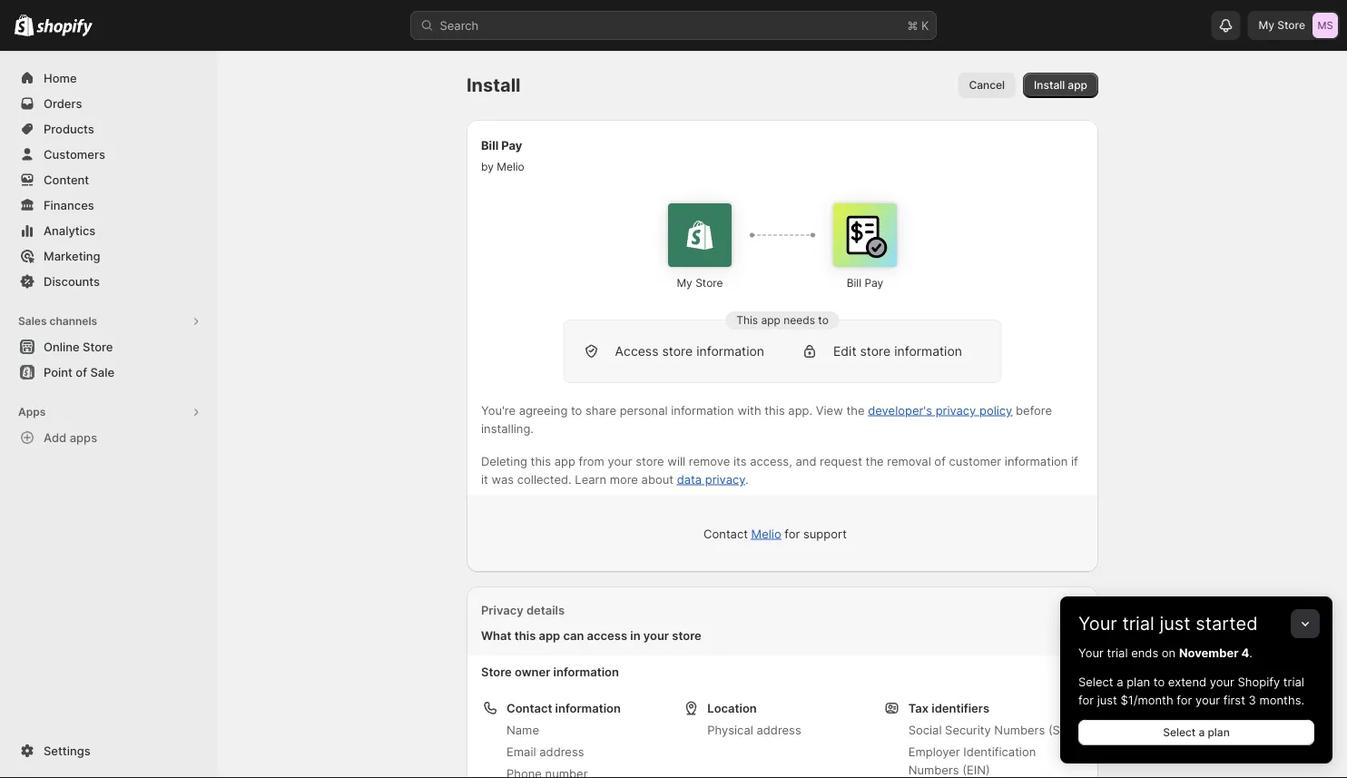 Task type: describe. For each thing, give the bounding box(es) containing it.
with
[[738, 403, 761, 417]]

owner
[[515, 665, 551, 679]]

share
[[586, 403, 617, 417]]

what this app can access in your store
[[481, 628, 702, 642]]

information up developer's privacy policy link
[[894, 344, 962, 359]]

access store information
[[615, 344, 765, 359]]

your trial just started
[[1079, 612, 1258, 635]]

app inside deleting this app from your store will remove its access, and request the removal of customer information if it was collected. learn more about
[[554, 454, 575, 468]]

data privacy .
[[677, 472, 749, 486]]

products
[[44, 122, 94, 136]]

personal
[[620, 403, 668, 417]]

your left the first
[[1196, 693, 1220, 707]]

developer's
[[868, 403, 932, 417]]

discounts
[[44, 274, 100, 288]]

1 vertical spatial privacy
[[705, 472, 745, 486]]

security
[[945, 723, 991, 737]]

your trial ends on november 4 .
[[1079, 646, 1253, 660]]

access
[[587, 628, 627, 642]]

and
[[796, 454, 817, 468]]

online store button
[[0, 334, 218, 360]]

your right in
[[644, 628, 669, 642]]

store left owner
[[481, 665, 512, 679]]

contact information name email address
[[507, 701, 621, 759]]

this
[[737, 314, 758, 327]]

was
[[492, 472, 514, 486]]

your for your trial just started
[[1079, 612, 1117, 635]]

4
[[1242, 646, 1250, 660]]

privacy details
[[481, 603, 565, 617]]

0 vertical spatial this
[[765, 403, 785, 417]]

shopify
[[1238, 675, 1280, 689]]

in
[[630, 628, 641, 642]]

address inside location physical address
[[757, 723, 801, 737]]

home
[[44, 71, 77, 85]]

before installing.
[[481, 403, 1052, 435]]

view
[[816, 403, 843, 417]]

access
[[615, 344, 659, 359]]

apps
[[70, 430, 97, 444]]

to for this app needs to
[[818, 314, 829, 327]]

address inside contact information name email address
[[540, 745, 584, 759]]

agreeing
[[519, 403, 568, 417]]

⌘
[[907, 18, 918, 32]]

can
[[563, 628, 584, 642]]

discounts link
[[11, 269, 207, 294]]

0 horizontal spatial for
[[785, 527, 800, 541]]

identification
[[964, 745, 1036, 759]]

data privacy link
[[677, 472, 745, 486]]

needs
[[784, 314, 815, 327]]

customers
[[44, 147, 105, 161]]

november
[[1179, 646, 1239, 660]]

k
[[922, 18, 929, 32]]

bill pay
[[847, 276, 884, 290]]

point of sale
[[44, 365, 114, 379]]

of inside button
[[76, 365, 87, 379]]

store left my store icon
[[1278, 19, 1306, 32]]

learn
[[575, 472, 607, 486]]

edit
[[834, 344, 857, 359]]

request
[[820, 454, 862, 468]]

what
[[481, 628, 512, 642]]

select a plan
[[1163, 726, 1230, 739]]

app.
[[788, 403, 813, 417]]

on
[[1162, 646, 1176, 660]]

0 vertical spatial my
[[1259, 19, 1275, 32]]

pay for bill pay by melio
[[501, 138, 522, 152]]

select a plan to extend your shopify trial for just $1/month for your first 3 months.
[[1079, 675, 1305, 707]]

this app needs to
[[737, 314, 829, 327]]

first
[[1224, 693, 1246, 707]]

cancel
[[969, 79, 1005, 92]]

shopify image
[[15, 14, 34, 36]]

you're agreeing to share personal information with this app. view the developer's privacy policy
[[481, 403, 1013, 417]]

0 horizontal spatial numbers
[[909, 763, 959, 777]]

it
[[481, 472, 488, 486]]

finances link
[[11, 192, 207, 218]]

about
[[642, 472, 674, 486]]

deleting this app from your store will remove its access, and request the removal of customer information if it was collected. learn more about
[[481, 454, 1078, 486]]

customers link
[[11, 142, 207, 167]]

store right in
[[672, 628, 702, 642]]

marketing
[[44, 249, 100, 263]]

privacy
[[481, 603, 524, 617]]

add apps
[[44, 430, 97, 444]]

of inside deleting this app from your store will remove its access, and request the removal of customer information if it was collected. learn more about
[[935, 454, 946, 468]]

add apps button
[[11, 425, 207, 450]]

a for select a plan to extend your shopify trial for just $1/month for your first 3 months.
[[1117, 675, 1124, 689]]

app inside install app button
[[1068, 79, 1088, 92]]

information left with
[[671, 403, 734, 417]]

store inside button
[[83, 340, 113, 354]]

shopify image
[[37, 19, 93, 37]]

information inside contact information name email address
[[555, 701, 621, 715]]

select a plan link
[[1079, 720, 1315, 745]]

0 vertical spatial numbers
[[995, 723, 1045, 737]]

removal
[[887, 454, 931, 468]]

your for your trial ends on november 4 .
[[1079, 646, 1104, 660]]

contact for contact melio for support
[[704, 527, 748, 541]]

analytics link
[[11, 218, 207, 243]]

more
[[610, 472, 638, 486]]

physical
[[708, 723, 753, 737]]

edit store information
[[834, 344, 962, 359]]



Task type: locate. For each thing, give the bounding box(es) containing it.
products link
[[11, 116, 207, 142]]

from
[[579, 454, 605, 468]]

0 horizontal spatial a
[[1117, 675, 1124, 689]]

your left ends
[[1079, 646, 1104, 660]]

plan up '$1/month'
[[1127, 675, 1150, 689]]

store right access at the left top
[[662, 344, 693, 359]]

install inside button
[[1034, 79, 1065, 92]]

contact up name
[[507, 701, 552, 715]]

select down the select a plan to extend your shopify trial for just $1/month for your first 3 months.
[[1163, 726, 1196, 739]]

employer
[[909, 745, 960, 759]]

select inside select a plan link
[[1163, 726, 1196, 739]]

to inside the select a plan to extend your shopify trial for just $1/month for your first 3 months.
[[1154, 675, 1165, 689]]

1 vertical spatial your
[[1079, 646, 1104, 660]]

privacy down "its"
[[705, 472, 745, 486]]

0 vertical spatial plan
[[1127, 675, 1150, 689]]

settings
[[44, 744, 90, 758]]

0 vertical spatial the
[[847, 403, 865, 417]]

to
[[818, 314, 829, 327], [571, 403, 582, 417], [1154, 675, 1165, 689]]

data
[[677, 472, 702, 486]]

1 vertical spatial plan
[[1208, 726, 1230, 739]]

1 vertical spatial a
[[1199, 726, 1205, 739]]

install
[[467, 74, 521, 96], [1034, 79, 1065, 92]]

1 vertical spatial my
[[677, 276, 693, 290]]

location physical address
[[708, 701, 801, 737]]

0 vertical spatial to
[[818, 314, 829, 327]]

0 horizontal spatial my
[[677, 276, 693, 290]]

1 horizontal spatial melio
[[751, 527, 781, 541]]

your up the first
[[1210, 675, 1235, 689]]

your
[[1079, 612, 1117, 635], [1079, 646, 1104, 660]]

0 vertical spatial .
[[745, 472, 749, 486]]

for right 'melio' button
[[785, 527, 800, 541]]

your inside dropdown button
[[1079, 612, 1117, 635]]

0 vertical spatial just
[[1160, 612, 1191, 635]]

melio
[[497, 160, 525, 173], [751, 527, 781, 541]]

1 horizontal spatial address
[[757, 723, 801, 737]]

1 vertical spatial numbers
[[909, 763, 959, 777]]

content link
[[11, 167, 207, 192]]

to up '$1/month'
[[1154, 675, 1165, 689]]

1 horizontal spatial to
[[818, 314, 829, 327]]

0 vertical spatial of
[[76, 365, 87, 379]]

policy
[[980, 403, 1013, 417]]

sale
[[90, 365, 114, 379]]

by
[[481, 160, 494, 173]]

bill up by
[[481, 138, 499, 152]]

email
[[507, 745, 536, 759]]

finances
[[44, 198, 94, 212]]

numbers up identification
[[995, 723, 1045, 737]]

will
[[668, 454, 686, 468]]

0 horizontal spatial bill
[[481, 138, 499, 152]]

online store link
[[11, 334, 207, 360]]

your up your trial ends on november 4 .
[[1079, 612, 1117, 635]]

0 vertical spatial my store
[[1259, 19, 1306, 32]]

install app
[[1034, 79, 1088, 92]]

location
[[708, 701, 757, 715]]

bill for bill pay
[[847, 276, 862, 290]]

name
[[507, 723, 539, 737]]

1 horizontal spatial for
[[1079, 693, 1094, 707]]

your trial just started button
[[1060, 597, 1333, 635]]

plan inside select a plan link
[[1208, 726, 1230, 739]]

the right view at bottom
[[847, 403, 865, 417]]

0 horizontal spatial the
[[847, 403, 865, 417]]

this for privacy details
[[515, 628, 536, 642]]

this down privacy details
[[515, 628, 536, 642]]

collected.
[[517, 472, 572, 486]]

melio inside bill pay by melio
[[497, 160, 525, 173]]

1 vertical spatial just
[[1097, 693, 1118, 707]]

0 vertical spatial pay
[[501, 138, 522, 152]]

address right email
[[540, 745, 584, 759]]

0 horizontal spatial pay
[[501, 138, 522, 152]]

privacy left policy
[[936, 403, 976, 417]]

home link
[[11, 65, 207, 91]]

install for install app
[[1034, 79, 1065, 92]]

0 horizontal spatial my store
[[677, 276, 723, 290]]

1 vertical spatial melio
[[751, 527, 781, 541]]

1 horizontal spatial install
[[1034, 79, 1065, 92]]

install down search on the top of page
[[467, 74, 521, 96]]

0 horizontal spatial just
[[1097, 693, 1118, 707]]

analytics
[[44, 223, 96, 237]]

your
[[608, 454, 633, 468], [644, 628, 669, 642], [1210, 675, 1235, 689], [1196, 693, 1220, 707]]

install app button
[[1023, 73, 1099, 98]]

2 your from the top
[[1079, 646, 1104, 660]]

identifiers
[[932, 701, 990, 715]]

1 horizontal spatial of
[[935, 454, 946, 468]]

information left if
[[1005, 454, 1068, 468]]

0 vertical spatial your
[[1079, 612, 1117, 635]]

bill pay by melio
[[481, 138, 525, 173]]

0 horizontal spatial plan
[[1127, 675, 1150, 689]]

just
[[1160, 612, 1191, 635], [1097, 693, 1118, 707]]

plan
[[1127, 675, 1150, 689], [1208, 726, 1230, 739]]

pay for bill pay
[[865, 276, 884, 290]]

1 horizontal spatial select
[[1163, 726, 1196, 739]]

1 horizontal spatial .
[[1250, 646, 1253, 660]]

ends
[[1131, 646, 1159, 660]]

to for select a plan to extend your shopify trial for just $1/month for your first 3 months.
[[1154, 675, 1165, 689]]

point of sale link
[[11, 360, 207, 385]]

information inside deleting this app from your store will remove its access, and request the removal of customer information if it was collected. learn more about
[[1005, 454, 1068, 468]]

1 horizontal spatial my
[[1259, 19, 1275, 32]]

1 horizontal spatial a
[[1199, 726, 1205, 739]]

its
[[734, 454, 747, 468]]

this up collected.
[[531, 454, 551, 468]]

1 horizontal spatial just
[[1160, 612, 1191, 635]]

select inside the select a plan to extend your shopify trial for just $1/month for your first 3 months.
[[1079, 675, 1114, 689]]

melio left the 'support'
[[751, 527, 781, 541]]

1 vertical spatial select
[[1163, 726, 1196, 739]]

trial for just
[[1123, 612, 1155, 635]]

0 horizontal spatial melio
[[497, 160, 525, 173]]

before
[[1016, 403, 1052, 417]]

of right removal
[[935, 454, 946, 468]]

1 vertical spatial bill
[[847, 276, 862, 290]]

social
[[909, 723, 942, 737]]

melio button
[[751, 527, 781, 541]]

0 vertical spatial contact
[[704, 527, 748, 541]]

1 vertical spatial address
[[540, 745, 584, 759]]

1 vertical spatial this
[[531, 454, 551, 468]]

0 vertical spatial melio
[[497, 160, 525, 173]]

plan for select a plan
[[1208, 726, 1230, 739]]

my store
[[1259, 19, 1306, 32], [677, 276, 723, 290]]

0 horizontal spatial to
[[571, 403, 582, 417]]

(ssn)
[[1049, 723, 1081, 737]]

1 vertical spatial my store
[[677, 276, 723, 290]]

select for select a plan to extend your shopify trial for just $1/month for your first 3 months.
[[1079, 675, 1114, 689]]

0 horizontal spatial contact
[[507, 701, 552, 715]]

privacy
[[936, 403, 976, 417], [705, 472, 745, 486]]

a up '$1/month'
[[1117, 675, 1124, 689]]

add
[[44, 430, 67, 444]]

2 horizontal spatial to
[[1154, 675, 1165, 689]]

trial up ends
[[1123, 612, 1155, 635]]

for down extend
[[1177, 693, 1192, 707]]

0 vertical spatial bill
[[481, 138, 499, 152]]

online store
[[44, 340, 113, 354]]

trial up months.
[[1284, 675, 1305, 689]]

0 horizontal spatial select
[[1079, 675, 1114, 689]]

plan down the first
[[1208, 726, 1230, 739]]

orders
[[44, 96, 82, 110]]

2 vertical spatial to
[[1154, 675, 1165, 689]]

a for select a plan
[[1199, 726, 1205, 739]]

1 vertical spatial to
[[571, 403, 582, 417]]

2 vertical spatial this
[[515, 628, 536, 642]]

my store up access store information
[[677, 276, 723, 290]]

0 horizontal spatial .
[[745, 472, 749, 486]]

2 horizontal spatial for
[[1177, 693, 1192, 707]]

if
[[1071, 454, 1078, 468]]

orders link
[[11, 91, 207, 116]]

address right physical
[[757, 723, 801, 737]]

0 horizontal spatial install
[[467, 74, 521, 96]]

store up about
[[636, 454, 664, 468]]

deleting
[[481, 454, 527, 468]]

you're
[[481, 403, 516, 417]]

0 vertical spatial trial
[[1123, 612, 1155, 635]]

my store image
[[1313, 13, 1338, 38]]

1 horizontal spatial pay
[[865, 276, 884, 290]]

melio right by
[[497, 160, 525, 173]]

0 horizontal spatial privacy
[[705, 472, 745, 486]]

point of sale button
[[0, 360, 218, 385]]

this inside deleting this app from your store will remove its access, and request the removal of customer information if it was collected. learn more about
[[531, 454, 551, 468]]

settings link
[[11, 738, 207, 764]]

app right cancel
[[1068, 79, 1088, 92]]

a inside the select a plan to extend your shopify trial for just $1/month for your first 3 months.
[[1117, 675, 1124, 689]]

to right needs
[[818, 314, 829, 327]]

2 vertical spatial trial
[[1284, 675, 1305, 689]]

(ein)
[[963, 763, 990, 777]]

the right request
[[866, 454, 884, 468]]

this for you're agreeing to share personal information with this app. view the
[[531, 454, 551, 468]]

contact melio for support
[[704, 527, 847, 541]]

support
[[804, 527, 847, 541]]

my up access store information
[[677, 276, 693, 290]]

1 horizontal spatial privacy
[[936, 403, 976, 417]]

store up access store information
[[696, 276, 723, 290]]

a down the select a plan to extend your shopify trial for just $1/month for your first 3 months.
[[1199, 726, 1205, 739]]

content
[[44, 173, 89, 187]]

plan inside the select a plan to extend your shopify trial for just $1/month for your first 3 months.
[[1127, 675, 1150, 689]]

0 vertical spatial a
[[1117, 675, 1124, 689]]

plan for select a plan to extend your shopify trial for just $1/month for your first 3 months.
[[1127, 675, 1150, 689]]

1 horizontal spatial numbers
[[995, 723, 1045, 737]]

the inside deleting this app from your store will remove its access, and request the removal of customer information if it was collected. learn more about
[[866, 454, 884, 468]]

0 horizontal spatial of
[[76, 365, 87, 379]]

store inside deleting this app from your store will remove its access, and request the removal of customer information if it was collected. learn more about
[[636, 454, 664, 468]]

apps
[[18, 405, 46, 419]]

install for install
[[467, 74, 521, 96]]

for
[[785, 527, 800, 541], [1079, 693, 1094, 707], [1177, 693, 1192, 707]]

to left share
[[571, 403, 582, 417]]

my left my store icon
[[1259, 19, 1275, 32]]

0 vertical spatial select
[[1079, 675, 1114, 689]]

contact for contact information name email address
[[507, 701, 552, 715]]

months.
[[1260, 693, 1305, 707]]

bill inside bill pay by melio
[[481, 138, 499, 152]]

store right edit
[[860, 344, 891, 359]]

1 your from the top
[[1079, 612, 1117, 635]]

0 horizontal spatial address
[[540, 745, 584, 759]]

app left can
[[539, 628, 560, 642]]

bill up edit
[[847, 276, 862, 290]]

1 vertical spatial trial
[[1107, 646, 1128, 660]]

$1/month
[[1121, 693, 1174, 707]]

1 vertical spatial contact
[[507, 701, 552, 715]]

your inside deleting this app from your store will remove its access, and request the removal of customer information if it was collected. learn more about
[[608, 454, 633, 468]]

1 horizontal spatial plan
[[1208, 726, 1230, 739]]

my store left my store icon
[[1259, 19, 1306, 32]]

1 horizontal spatial contact
[[704, 527, 748, 541]]

search
[[440, 18, 479, 32]]

your trial just started element
[[1060, 644, 1333, 764]]

tax
[[909, 701, 929, 715]]

1 vertical spatial pay
[[865, 276, 884, 290]]

sales channels
[[18, 315, 97, 328]]

. down "its"
[[745, 472, 749, 486]]

information down what this app can access in your store
[[554, 665, 619, 679]]

1 vertical spatial .
[[1250, 646, 1253, 660]]

trial inside dropdown button
[[1123, 612, 1155, 635]]

install right cancel
[[1034, 79, 1065, 92]]

1 horizontal spatial the
[[866, 454, 884, 468]]

. inside your trial just started element
[[1250, 646, 1253, 660]]

this
[[765, 403, 785, 417], [531, 454, 551, 468], [515, 628, 536, 642]]

information down store owner information
[[555, 701, 621, 715]]

0 vertical spatial address
[[757, 723, 801, 737]]

information down this
[[697, 344, 765, 359]]

1 vertical spatial of
[[935, 454, 946, 468]]

select
[[1079, 675, 1114, 689], [1163, 726, 1196, 739]]

your up more at left bottom
[[608, 454, 633, 468]]

contact inside contact information name email address
[[507, 701, 552, 715]]

. up shopify at right bottom
[[1250, 646, 1253, 660]]

bill for bill pay by melio
[[481, 138, 499, 152]]

started
[[1196, 612, 1258, 635]]

numbers down employer
[[909, 763, 959, 777]]

1 horizontal spatial bill
[[847, 276, 862, 290]]

trial for ends
[[1107, 646, 1128, 660]]

developer's privacy policy link
[[868, 403, 1013, 417]]

extend
[[1168, 675, 1207, 689]]

pay
[[501, 138, 522, 152], [865, 276, 884, 290]]

cancel button
[[958, 73, 1016, 98]]

just up on
[[1160, 612, 1191, 635]]

just inside dropdown button
[[1160, 612, 1191, 635]]

trial left ends
[[1107, 646, 1128, 660]]

for up "(ssn)"
[[1079, 693, 1094, 707]]

3
[[1249, 693, 1256, 707]]

1 horizontal spatial my store
[[1259, 19, 1306, 32]]

app right this
[[761, 314, 781, 327]]

store up the sale
[[83, 340, 113, 354]]

1 vertical spatial the
[[866, 454, 884, 468]]

online
[[44, 340, 80, 354]]

select up "(ssn)"
[[1079, 675, 1114, 689]]

store owner information
[[481, 665, 619, 679]]

of left the sale
[[76, 365, 87, 379]]

app left from
[[554, 454, 575, 468]]

just inside the select a plan to extend your shopify trial for just $1/month for your first 3 months.
[[1097, 693, 1118, 707]]

app
[[1068, 79, 1088, 92], [761, 314, 781, 327], [554, 454, 575, 468], [539, 628, 560, 642]]

this right with
[[765, 403, 785, 417]]

the
[[847, 403, 865, 417], [866, 454, 884, 468]]

contact
[[704, 527, 748, 541], [507, 701, 552, 715]]

just left '$1/month'
[[1097, 693, 1118, 707]]

trial inside the select a plan to extend your shopify trial for just $1/month for your first 3 months.
[[1284, 675, 1305, 689]]

0 vertical spatial privacy
[[936, 403, 976, 417]]

address
[[757, 723, 801, 737], [540, 745, 584, 759]]

numbers
[[995, 723, 1045, 737], [909, 763, 959, 777]]

select for select a plan
[[1163, 726, 1196, 739]]

contact left 'melio' button
[[704, 527, 748, 541]]

pay inside bill pay by melio
[[501, 138, 522, 152]]



Task type: vqa. For each thing, say whether or not it's contained in the screenshot.
the "permissions manage what users can see or do in your store."
no



